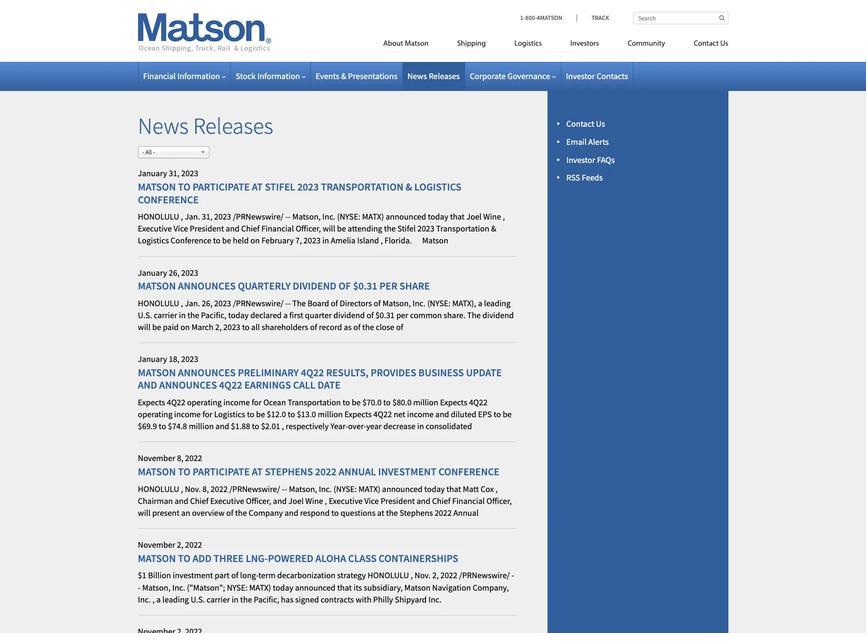 Task type: vqa. For each thing, say whether or not it's contained in the screenshot.
the ANNOUNCES inside "January 26, 2023 MATSON ANNOUNCES QUARTERLY DIVIDEND OF $0.31 PER SHARE"
yes



Task type: describe. For each thing, give the bounding box(es) containing it.
announced for investment
[[382, 483, 423, 494]]

vice inside honolulu , nov. 8, 2022 /prnewswire/ -- matson, inc. (nyse: matx) announced today that matt cox , chairman and chief executive officer, and joel wine , executive vice president and chief financial officer, will present an overview of the company and respond to questions at the stephens 2022 annual
[[365, 495, 379, 506]]

matson announces quarterly dividend of $0.31 per share link
[[138, 279, 430, 293]]

/prnewswire/ for of
[[233, 298, 284, 309]]

logistics inside 'honolulu , jan. 31, 2023 /prnewswire/ -- matson, inc. (nyse: matx) announced today that joel wine , executive vice president and chief financial officer, will be attending the stifel 2023 transportation & logistics conference to be held on february 7, 2023 in amelia island , florida.      matson'
[[138, 235, 169, 246]]

about
[[384, 40, 403, 48]]

logistics link
[[500, 35, 556, 55]]

0 horizontal spatial news
[[138, 111, 189, 140]]

matson, inside 'honolulu , jan. 31, 2023 /prnewswire/ -- matson, inc. (nyse: matx) announced today that joel wine , executive vice president and chief financial officer, will be attending the stifel 2023 transportation & logistics conference to be held on february 7, 2023 in amelia island , florida.      matson'
[[293, 211, 321, 222]]

containerships
[[379, 552, 459, 565]]

1 horizontal spatial releases
[[429, 71, 460, 81]]

community link
[[614, 35, 680, 55]]

announces for quarterly
[[178, 279, 236, 293]]

president inside honolulu , nov. 8, 2022 /prnewswire/ -- matson, inc. (nyse: matx) announced today that matt cox , chairman and chief executive officer, and joel wine , executive vice president and chief financial officer, will present an overview of the company and respond to questions at the stephens 2022 annual
[[381, 495, 415, 506]]

in inside honolulu , jan. 26, 2023 /prnewswire/ -- the board of directors of matson, inc. (nyse: matx), a leading u.s. carrier in the pacific, today declared a first quarter dividend of $0.31 per common share. the dividend will be paid on march 2, 2023 to all shareholders of record as of the close of
[[179, 310, 186, 321]]

31, inside january 31, 2023 matson to participate at stifel 2023 transportation & logistics conference
[[169, 168, 180, 179]]

the right at in the left of the page
[[386, 507, 398, 518]]

november 2, 2022 matson to add three lng-powered aloha class containerships
[[138, 539, 459, 565]]

signed
[[295, 594, 319, 605]]

participate for stifel
[[193, 180, 250, 194]]

matson inside about matson link
[[405, 40, 429, 48]]

0 horizontal spatial income
[[174, 409, 201, 420]]

financial information link
[[143, 71, 226, 81]]

quarterly
[[238, 279, 291, 293]]

corporate governance link
[[470, 71, 556, 81]]

record
[[319, 322, 342, 333]]

$1
[[138, 570, 146, 581]]

honolulu inside $1 billion investment part of long-term decarbonization strategy honolulu , nov. 2, 2022 /prnewswire/ - - matson, inc. ("matson"; nyse: matx) today announced that its subsidiary, matson navigation company, inc. , a leading u.s. carrier in the pacific, has signed contracts with philly shipyard inc.
[[368, 570, 409, 581]]

stifel
[[265, 180, 295, 194]]

matson to participate at stifel 2023 transportation & logistics conference link
[[138, 180, 462, 206]]

at
[[377, 507, 385, 518]]

shipping
[[457, 40, 486, 48]]

$1 billion investment part of long-term decarbonization strategy honolulu , nov. 2, 2022 /prnewswire/ - - matson, inc. ("matson"; nyse: matx) today announced that its subsidiary, matson navigation company, inc. , a leading u.s. carrier in the pacific, has signed contracts with philly shipyard inc.
[[138, 570, 515, 605]]

1 horizontal spatial contact us link
[[680, 35, 729, 55]]

("matson";
[[187, 582, 225, 593]]

january 31, 2023 matson to participate at stifel 2023 transportation & logistics conference
[[138, 168, 462, 206]]

dividend
[[293, 279, 337, 293]]

executive inside 'honolulu , jan. 31, 2023 /prnewswire/ -- matson, inc. (nyse: matx) announced today that joel wine , executive vice president and chief financial officer, will be attending the stifel 2023 transportation & logistics conference to be held on february 7, 2023 in amelia island , florida.      matson'
[[138, 223, 172, 234]]

$70.0
[[363, 397, 382, 408]]

to left $13.0
[[288, 409, 295, 420]]

in inside 'honolulu , jan. 31, 2023 /prnewswire/ -- matson, inc. (nyse: matx) announced today that joel wine , executive vice president and chief financial officer, will be attending the stifel 2023 transportation & logistics conference to be held on february 7, 2023 in amelia island , florida.      matson'
[[323, 235, 329, 246]]

and up stephens
[[417, 495, 431, 506]]

net
[[394, 409, 406, 420]]

class
[[348, 552, 377, 565]]

1-800-4matson
[[521, 14, 563, 22]]

close
[[376, 322, 395, 333]]

will inside 'honolulu , jan. 31, 2023 /prnewswire/ -- matson, inc. (nyse: matx) announced today that joel wine , executive vice president and chief financial officer, will be attending the stifel 2023 transportation & logistics conference to be held on february 7, 2023 in amelia island , florida.      matson'
[[323, 223, 336, 234]]

information for financial information
[[177, 71, 220, 81]]

to up $1.88
[[247, 409, 255, 420]]

about matson link
[[369, 35, 443, 55]]

7,
[[296, 235, 302, 246]]

to left $2.01
[[252, 421, 259, 432]]

paid
[[163, 322, 179, 333]]

1 horizontal spatial for
[[252, 397, 262, 408]]

2022 down $74.8
[[185, 453, 202, 464]]

to up year-
[[343, 397, 350, 408]]

be left $70.0
[[352, 397, 361, 408]]

0 horizontal spatial the
[[293, 298, 306, 309]]

the left 'close'
[[362, 322, 374, 333]]

will inside honolulu , nov. 8, 2022 /prnewswire/ -- matson, inc. (nyse: matx) announced today that matt cox , chairman and chief executive officer, and joel wine , executive vice president and chief financial officer, will present an overview of the company and respond to questions at the stephens 2022 annual
[[138, 507, 151, 518]]

chief inside 'honolulu , jan. 31, 2023 /prnewswire/ -- matson, inc. (nyse: matx) announced today that joel wine , executive vice president and chief financial officer, will be attending the stifel 2023 transportation & logistics conference to be held on february 7, 2023 in amelia island , florida.      matson'
[[241, 223, 260, 234]]

events & presentations
[[316, 71, 398, 81]]

& inside january 31, 2023 matson to participate at stifel 2023 transportation & logistics conference
[[406, 180, 413, 194]]

carrier inside honolulu , jan. 26, 2023 /prnewswire/ -- the board of directors of matson, inc. (nyse: matx), a leading u.s. carrier in the pacific, today declared a first quarter dividend of $0.31 per common share. the dividend will be paid on march 2, 2023 to all shareholders of record as of the close of
[[154, 310, 177, 321]]

1 dividend from the left
[[334, 310, 365, 321]]

update
[[466, 366, 502, 379]]

three
[[214, 552, 244, 565]]

island
[[357, 235, 379, 246]]

1 horizontal spatial million
[[318, 409, 343, 420]]

declared
[[251, 310, 282, 321]]

inc. down $1
[[138, 594, 151, 605]]

wine inside honolulu , nov. 8, 2022 /prnewswire/ -- matson, inc. (nyse: matx) announced today that matt cox , chairman and chief executive officer, and joel wine , executive vice president and chief financial officer, will present an overview of the company and respond to questions at the stephens 2022 annual
[[306, 495, 323, 506]]

2022 inside $1 billion investment part of long-term decarbonization strategy honolulu , nov. 2, 2022 /prnewswire/ - - matson, inc. ("matson"; nyse: matx) today announced that its subsidiary, matson navigation company, inc. , a leading u.s. carrier in the pacific, has signed contracts with philly shipyard inc.
[[441, 570, 458, 581]]

company
[[249, 507, 283, 518]]

officer, inside 'honolulu , jan. 31, 2023 /prnewswire/ -- matson, inc. (nyse: matx) announced today that joel wine , executive vice president and chief financial officer, will be attending the stifel 2023 transportation & logistics conference to be held on february 7, 2023 in amelia island , florida.      matson'
[[296, 223, 321, 234]]

president inside 'honolulu , jan. 31, 2023 /prnewswire/ -- matson, inc. (nyse: matx) announced today that joel wine , executive vice president and chief financial officer, will be attending the stifel 2023 transportation & logistics conference to be held on february 7, 2023 in amelia island , florida.      matson'
[[190, 223, 224, 234]]

to right eps on the bottom of page
[[494, 409, 501, 420]]

/prnewswire/ inside $1 billion investment part of long-term decarbonization strategy honolulu , nov. 2, 2022 /prnewswire/ - - matson, inc. ("matson"; nyse: matx) today announced that its subsidiary, matson navigation company, inc. , a leading u.s. carrier in the pacific, has signed contracts with philly shipyard inc.
[[459, 570, 510, 581]]

4q22 up "year"
[[374, 409, 392, 420]]

investor for investor contacts
[[566, 71, 595, 81]]

of right as at the left of page
[[354, 322, 361, 333]]

8, inside november 8, 2022 matson to participate at stephens 2022 annual investment conference
[[177, 453, 184, 464]]

inc. inside honolulu , nov. 8, 2022 /prnewswire/ -- matson, inc. (nyse: matx) announced today that matt cox , chairman and chief executive officer, and joel wine , executive vice president and chief financial officer, will present an overview of the company and respond to questions at the stephens 2022 annual
[[319, 483, 332, 494]]

1 horizontal spatial expects
[[345, 409, 372, 420]]

pacific, inside honolulu , jan. 26, 2023 /prnewswire/ -- the board of directors of matson, inc. (nyse: matx), a leading u.s. carrier in the pacific, today declared a first quarter dividend of $0.31 per common share. the dividend will be paid on march 2, 2023 to all shareholders of record as of the close of
[[201, 310, 227, 321]]

stifel
[[398, 223, 416, 234]]

4matson
[[537, 14, 563, 22]]

1 horizontal spatial the
[[468, 310, 481, 321]]

aloha
[[316, 552, 346, 565]]

matson inside 'honolulu , jan. 31, 2023 /prnewswire/ -- matson, inc. (nyse: matx) announced today that joel wine , executive vice president and chief financial officer, will be attending the stifel 2023 transportation & logistics conference to be held on february 7, 2023 in amelia island , florida.      matson'
[[422, 235, 449, 246]]

results,
[[326, 366, 369, 379]]

of right board at left top
[[331, 298, 338, 309]]

0 vertical spatial operating
[[187, 397, 222, 408]]

in inside 'expects 4q22 operating income for ocean transportation to be $70.0 to $80.0 million expects 4q22 operating income for logistics to be $12.0 to $13.0 million expects 4q22 net income and diluted eps to be $69.9 to $74.8 million and $1.88 to $2.01 , respectively year-over-year decrease in consolidated'
[[417, 421, 424, 432]]

1 horizontal spatial news releases
[[408, 71, 460, 81]]

to left $80.0
[[384, 397, 391, 408]]

track link
[[577, 14, 610, 22]]

2 vertical spatial million
[[189, 421, 214, 432]]

preliminary
[[238, 366, 299, 379]]

year-
[[331, 421, 348, 432]]

2 horizontal spatial officer,
[[487, 495, 512, 506]]

matson for matson announces quarterly dividend of $0.31 per share
[[138, 279, 176, 293]]

$69.9
[[138, 421, 157, 432]]

participate for stephens
[[193, 465, 250, 478]]

announces for preliminary
[[178, 366, 236, 379]]

jan. for to
[[185, 211, 200, 222]]

the inside 'honolulu , jan. 31, 2023 /prnewswire/ -- matson, inc. (nyse: matx) announced today that joel wine , executive vice president and chief financial officer, will be attending the stifel 2023 transportation & logistics conference to be held on february 7, 2023 in amelia island , florida.      matson'
[[384, 223, 396, 234]]

the left company
[[235, 507, 247, 518]]

to inside 'honolulu , jan. 31, 2023 /prnewswire/ -- matson, inc. (nyse: matx) announced today that joel wine , executive vice president and chief financial officer, will be attending the stifel 2023 transportation & logistics conference to be held on february 7, 2023 in amelia island , florida.      matson'
[[213, 235, 221, 246]]

2023 inside january 18, 2023 matson announces preliminary 4q22 results, provides business update and announces 4q22 earnings call date
[[181, 354, 198, 365]]

call
[[293, 379, 316, 392]]

of down quarter
[[310, 322, 317, 333]]

of inside $1 billion investment part of long-term decarbonization strategy honolulu , nov. 2, 2022 /prnewswire/ - - matson, inc. ("matson"; nyse: matx) today announced that its subsidiary, matson navigation company, inc. , a leading u.s. carrier in the pacific, has signed contracts with philly shipyard inc.
[[231, 570, 239, 581]]

ocean
[[264, 397, 286, 408]]

investor faqs link
[[567, 154, 615, 165]]

stock information link
[[236, 71, 306, 81]]

stock
[[236, 71, 256, 81]]

events
[[316, 71, 340, 81]]

to for matson to add three lng-powered aloha class containerships
[[178, 552, 191, 565]]

and left $1.88
[[216, 421, 229, 432]]

with
[[356, 594, 372, 605]]

(nyse: inside honolulu , jan. 26, 2023 /prnewswire/ -- the board of directors of matson, inc. (nyse: matx), a leading u.s. carrier in the pacific, today declared a first quarter dividend of $0.31 per common share. the dividend will be paid on march 2, 2023 to all shareholders of record as of the close of
[[428, 298, 451, 309]]

investor contacts
[[566, 71, 629, 81]]

feeds
[[582, 172, 603, 183]]

800-
[[526, 14, 537, 22]]

attending
[[348, 223, 382, 234]]

honolulu , nov. 8, 2022 /prnewswire/ -- matson, inc. (nyse: matx) announced today that matt cox , chairman and chief executive officer, and joel wine , executive vice president and chief financial officer, will present an overview of the company and respond to questions at the stephens 2022 annual
[[138, 483, 512, 518]]

of down per
[[374, 298, 381, 309]]

- all - link
[[138, 146, 209, 158]]

today inside honolulu , nov. 8, 2022 /prnewswire/ -- matson, inc. (nyse: matx) announced today that matt cox , chairman and chief executive officer, and joel wine , executive vice president and chief financial officer, will present an overview of the company and respond to questions at the stephens 2022 annual
[[425, 483, 445, 494]]

wine inside 'honolulu , jan. 31, 2023 /prnewswire/ -- matson, inc. (nyse: matx) announced today that joel wine , executive vice president and chief financial officer, will be attending the stifel 2023 transportation & logistics conference to be held on february 7, 2023 in amelia island , florida.      matson'
[[484, 211, 501, 222]]

be up $2.01
[[256, 409, 265, 420]]

rss
[[567, 172, 581, 183]]

respectively
[[286, 421, 329, 432]]

inc. inside 'honolulu , jan. 31, 2023 /prnewswire/ -- matson, inc. (nyse: matx) announced today that joel wine , executive vice president and chief financial officer, will be attending the stifel 2023 transportation & logistics conference to be held on february 7, 2023 in amelia island , florida.      matson'
[[323, 211, 336, 222]]

search image
[[720, 15, 725, 21]]

4q22 up $74.8
[[167, 397, 185, 408]]

conference inside november 8, 2022 matson to participate at stephens 2022 annual investment conference
[[439, 465, 500, 478]]

january for matson to participate at stifel 2023 transportation & logistics conference
[[138, 168, 167, 179]]

1-800-4matson link
[[521, 14, 577, 22]]

transportation inside 'honolulu , jan. 31, 2023 /prnewswire/ -- matson, inc. (nyse: matx) announced today that joel wine , executive vice president and chief financial officer, will be attending the stifel 2023 transportation & logistics conference to be held on february 7, 2023 in amelia island , florida.      matson'
[[436, 223, 490, 234]]

1 vertical spatial contact us link
[[567, 118, 606, 129]]

and up consolidated
[[436, 409, 449, 420]]

, inside honolulu , jan. 26, 2023 /prnewswire/ -- the board of directors of matson, inc. (nyse: matx), a leading u.s. carrier in the pacific, today declared a first quarter dividend of $0.31 per common share. the dividend will be paid on march 2, 2023 to all shareholders of record as of the close of
[[181, 298, 183, 309]]

1 horizontal spatial news
[[408, 71, 427, 81]]

u.s. inside honolulu , jan. 26, 2023 /prnewswire/ -- the board of directors of matson, inc. (nyse: matx), a leading u.s. carrier in the pacific, today declared a first quarter dividend of $0.31 per common share. the dividend will be paid on march 2, 2023 to all shareholders of record as of the close of
[[138, 310, 152, 321]]

inc. down navigation
[[429, 594, 442, 605]]

to inside honolulu , jan. 26, 2023 /prnewswire/ -- the board of directors of matson, inc. (nyse: matx), a leading u.s. carrier in the pacific, today declared a first quarter dividend of $0.31 per common share. the dividend will be paid on march 2, 2023 to all shareholders of record as of the close of
[[242, 322, 250, 333]]

0 horizontal spatial &
[[341, 71, 347, 81]]

over-
[[348, 421, 367, 432]]

all
[[251, 322, 260, 333]]

common
[[410, 310, 442, 321]]

november for matson to participate at stephens 2022 annual investment conference
[[138, 453, 175, 464]]

26, inside january 26, 2023 matson announces quarterly dividend of $0.31 per share
[[169, 267, 180, 278]]

at for stifel
[[252, 180, 263, 194]]

nov. inside honolulu , nov. 8, 2022 /prnewswire/ -- matson, inc. (nyse: matx) announced today that matt cox , chairman and chief executive officer, and joel wine , executive vice president and chief financial officer, will present an overview of the company and respond to questions at the stephens 2022 annual
[[185, 483, 201, 494]]

4q22 left results,
[[301, 366, 324, 379]]

2022 up overview
[[211, 483, 228, 494]]

announced for &
[[386, 211, 426, 222]]

honolulu for matson to participate at stifel 2023 transportation & logistics conference
[[138, 211, 179, 222]]

directors
[[340, 298, 372, 309]]

the up march
[[188, 310, 199, 321]]

0 horizontal spatial officer,
[[246, 495, 271, 506]]

investment
[[378, 465, 437, 478]]

18,
[[169, 354, 180, 365]]

contracts
[[321, 594, 354, 605]]

on inside 'honolulu , jan. 31, 2023 /prnewswire/ -- matson, inc. (nyse: matx) announced today that joel wine , executive vice president and chief financial officer, will be attending the stifel 2023 transportation & logistics conference to be held on february 7, 2023 in amelia island , florida.      matson'
[[251, 235, 260, 246]]

& inside 'honolulu , jan. 31, 2023 /prnewswire/ -- matson, inc. (nyse: matx) announced today that joel wine , executive vice president and chief financial officer, will be attending the stifel 2023 transportation & logistics conference to be held on february 7, 2023 in amelia island , florida.      matson'
[[491, 223, 497, 234]]

expects 4q22 operating income for ocean transportation to be $70.0 to $80.0 million expects 4q22 operating income for logistics to be $12.0 to $13.0 million expects 4q22 net income and diluted eps to be $69.9 to $74.8 million and $1.88 to $2.01 , respectively year-over-year decrease in consolidated
[[138, 397, 512, 432]]

of down the per
[[396, 322, 403, 333]]

31, inside 'honolulu , jan. 31, 2023 /prnewswire/ -- matson, inc. (nyse: matx) announced today that joel wine , executive vice president and chief financial officer, will be attending the stifel 2023 transportation & logistics conference to be held on february 7, 2023 in amelia island , florida.      matson'
[[202, 211, 213, 222]]

year
[[367, 421, 382, 432]]

and left respond at the bottom of the page
[[285, 507, 299, 518]]

january 18, 2023 matson announces preliminary 4q22 results, provides business update and announces 4q22 earnings call date
[[138, 354, 502, 392]]

matt
[[463, 483, 479, 494]]

presentations
[[348, 71, 398, 81]]

us inside contact us link
[[721, 40, 729, 48]]

corporate
[[470, 71, 506, 81]]

logistics inside 'expects 4q22 operating income for ocean transportation to be $70.0 to $80.0 million expects 4q22 operating income for logistics to be $12.0 to $13.0 million expects 4q22 net income and diluted eps to be $69.9 to $74.8 million and $1.88 to $2.01 , respectively year-over-year decrease in consolidated'
[[214, 409, 245, 420]]

2 horizontal spatial expects
[[440, 397, 468, 408]]

1 vertical spatial a
[[284, 310, 288, 321]]

decarbonization
[[277, 570, 336, 581]]

and inside 'honolulu , jan. 31, 2023 /prnewswire/ -- matson, inc. (nyse: matx) announced today that joel wine , executive vice president and chief financial officer, will be attending the stifel 2023 transportation & logistics conference to be held on february 7, 2023 in amelia island , florida.      matson'
[[226, 223, 240, 234]]

u.s. inside $1 billion investment part of long-term decarbonization strategy honolulu , nov. 2, 2022 /prnewswire/ - - matson, inc. ("matson"; nyse: matx) today announced that its subsidiary, matson navigation company, inc. , a leading u.s. carrier in the pacific, has signed contracts with philly shipyard inc.
[[191, 594, 205, 605]]

contact us inside contact us link
[[694, 40, 729, 48]]

investors link
[[556, 35, 614, 55]]

financial inside honolulu , nov. 8, 2022 /prnewswire/ -- matson, inc. (nyse: matx) announced today that matt cox , chairman and chief executive officer, and joel wine , executive vice president and chief financial officer, will present an overview of the company and respond to questions at the stephens 2022 annual
[[453, 495, 485, 506]]

investor faqs
[[567, 154, 615, 165]]

about matson
[[384, 40, 429, 48]]

amelia
[[331, 235, 356, 246]]

january for matson announces preliminary 4q22 results, provides business update and announces 4q22 earnings call date
[[138, 354, 167, 365]]

email alerts link
[[567, 136, 609, 147]]

1 vertical spatial contact us
[[567, 118, 606, 129]]

part
[[215, 570, 230, 581]]

to right "$69.9"
[[159, 421, 166, 432]]

that inside $1 billion investment part of long-term decarbonization strategy honolulu , nov. 2, 2022 /prnewswire/ - - matson, inc. ("matson"; nyse: matx) today announced that its subsidiary, matson navigation company, inc. , a leading u.s. carrier in the pacific, has signed contracts with philly shipyard inc.
[[337, 582, 352, 593]]

share
[[400, 279, 430, 293]]

matson to participate at stephens 2022 annual investment conference link
[[138, 465, 500, 478]]

26, inside honolulu , jan. 26, 2023 /prnewswire/ -- the board of directors of matson, inc. (nyse: matx), a leading u.s. carrier in the pacific, today declared a first quarter dividend of $0.31 per common share. the dividend will be paid on march 2, 2023 to all shareholders of record as of the close of
[[202, 298, 213, 309]]

contacts
[[597, 71, 629, 81]]

that for logistics
[[450, 211, 465, 222]]

matson, inside honolulu , jan. 26, 2023 /prnewswire/ -- the board of directors of matson, inc. (nyse: matx), a leading u.s. carrier in the pacific, today declared a first quarter dividend of $0.31 per common share. the dividend will be paid on march 2, 2023 to all shareholders of record as of the close of
[[383, 298, 411, 309]]

2, inside november 2, 2022 matson to add three lng-powered aloha class containerships
[[177, 539, 184, 550]]

0 horizontal spatial chief
[[190, 495, 209, 506]]

today inside $1 billion investment part of long-term decarbonization strategy honolulu , nov. 2, 2022 /prnewswire/ - - matson, inc. ("matson"; nyse: matx) today announced that its subsidiary, matson navigation company, inc. , a leading u.s. carrier in the pacific, has signed contracts with philly shipyard inc.
[[273, 582, 294, 593]]

top menu navigation
[[341, 35, 729, 55]]

community
[[628, 40, 666, 48]]

inc. down investment at the bottom left of page
[[172, 582, 185, 593]]

earnings
[[244, 379, 291, 392]]

its
[[354, 582, 362, 593]]



Task type: locate. For each thing, give the bounding box(es) containing it.
1 vertical spatial matx)
[[359, 483, 381, 494]]

1 horizontal spatial carrier
[[207, 594, 230, 605]]

$2.01
[[261, 421, 280, 432]]

executive up "conference"
[[138, 223, 172, 234]]

2022 left annual
[[435, 507, 452, 518]]

, inside 'expects 4q22 operating income for ocean transportation to be $70.0 to $80.0 million expects 4q22 operating income for logistics to be $12.0 to $13.0 million expects 4q22 net income and diluted eps to be $69.9 to $74.8 million and $1.88 to $2.01 , respectively year-over-year decrease in consolidated'
[[282, 421, 284, 432]]

matx) down the term
[[249, 582, 271, 593]]

1 vertical spatial nov.
[[415, 570, 431, 581]]

vice
[[174, 223, 188, 234], [365, 495, 379, 506]]

november inside november 2, 2022 matson to add three lng-powered aloha class containerships
[[138, 539, 175, 550]]

matson inside january 31, 2023 matson to participate at stifel 2023 transportation & logistics conference
[[138, 180, 176, 194]]

0 horizontal spatial joel
[[289, 495, 304, 506]]

contact us link
[[680, 35, 729, 55], [567, 118, 606, 129]]

an
[[181, 507, 190, 518]]

-
[[142, 148, 144, 156], [153, 148, 155, 156], [285, 211, 288, 222], [288, 211, 291, 222], [285, 298, 288, 309], [288, 298, 291, 309], [282, 483, 285, 494], [285, 483, 287, 494], [512, 570, 515, 581], [138, 582, 141, 593]]

(nyse: inside 'honolulu , jan. 31, 2023 /prnewswire/ -- matson, inc. (nyse: matx) announced today that joel wine , executive vice president and chief financial officer, will be attending the stifel 2023 transportation & logistics conference to be held on february 7, 2023 in amelia island , florida.      matson'
[[337, 211, 361, 222]]

$0.31 inside january 26, 2023 matson announces quarterly dividend of $0.31 per share
[[353, 279, 378, 293]]

1 horizontal spatial officer,
[[296, 223, 321, 234]]

transportation inside 'expects 4q22 operating income for ocean transportation to be $70.0 to $80.0 million expects 4q22 operating income for logistics to be $12.0 to $13.0 million expects 4q22 net income and diluted eps to be $69.9 to $74.8 million and $1.88 to $2.01 , respectively year-over-year decrease in consolidated'
[[288, 397, 341, 408]]

0 vertical spatial financial
[[143, 71, 176, 81]]

events & presentations link
[[316, 71, 398, 81]]

/prnewswire/ for stephens
[[230, 483, 280, 494]]

1 to from the top
[[178, 180, 191, 194]]

(nyse: for &
[[337, 211, 361, 222]]

pacific, left has
[[254, 594, 279, 605]]

0 horizontal spatial operating
[[138, 409, 173, 420]]

million
[[414, 397, 439, 408], [318, 409, 343, 420], [189, 421, 214, 432]]

matson inside january 18, 2023 matson announces preliminary 4q22 results, provides business update and announces 4q22 earnings call date
[[138, 366, 176, 379]]

november for matson to add three lng-powered aloha class containerships
[[138, 539, 175, 550]]

2 dividend from the left
[[483, 310, 514, 321]]

date
[[318, 379, 341, 392]]

pacific, inside $1 billion investment part of long-term decarbonization strategy honolulu , nov. 2, 2022 /prnewswire/ - - matson, inc. ("matson"; nyse: matx) today announced that its subsidiary, matson navigation company, inc. , a leading u.s. carrier in the pacific, has signed contracts with philly shipyard inc.
[[254, 594, 279, 605]]

financial information
[[143, 71, 220, 81]]

1 horizontal spatial on
[[251, 235, 260, 246]]

0 vertical spatial jan.
[[185, 211, 200, 222]]

announced up stifel
[[386, 211, 426, 222]]

operating up $74.8
[[187, 397, 222, 408]]

nyse:
[[227, 582, 248, 593]]

matx) inside 'honolulu , jan. 31, 2023 /prnewswire/ -- matson, inc. (nyse: matx) announced today that joel wine , executive vice president and chief financial officer, will be attending the stifel 2023 transportation & logistics conference to be held on february 7, 2023 in amelia island , florida.      matson'
[[362, 211, 384, 222]]

1 vertical spatial president
[[381, 495, 415, 506]]

investment
[[173, 570, 213, 581]]

1 jan. from the top
[[185, 211, 200, 222]]

0 horizontal spatial 8,
[[177, 453, 184, 464]]

will down 'chairman'
[[138, 507, 151, 518]]

0 vertical spatial will
[[323, 223, 336, 234]]

january for matson announces quarterly dividend of $0.31 per share
[[138, 267, 167, 278]]

2 participate from the top
[[193, 465, 250, 478]]

leading inside honolulu , jan. 26, 2023 /prnewswire/ -- the board of directors of matson, inc. (nyse: matx), a leading u.s. carrier in the pacific, today declared a first quarter dividend of $0.31 per common share. the dividend will be paid on march 2, 2023 to all shareholders of record as of the close of
[[484, 298, 511, 309]]

matson, inside $1 billion investment part of long-term decarbonization strategy honolulu , nov. 2, 2022 /prnewswire/ - - matson, inc. ("matson"; nyse: matx) today announced that its subsidiary, matson navigation company, inc. , a leading u.s. carrier in the pacific, has signed contracts with philly shipyard inc.
[[142, 582, 171, 593]]

at for stephens
[[252, 465, 263, 478]]

november
[[138, 453, 175, 464], [138, 539, 175, 550]]

matson inside november 2, 2022 matson to add three lng-powered aloha class containerships
[[138, 552, 176, 565]]

1 vertical spatial &
[[406, 180, 413, 194]]

to for matson to participate at stephens 2022 annual investment conference
[[178, 465, 191, 478]]

contact us down search image
[[694, 40, 729, 48]]

$0.31 up directors
[[353, 279, 378, 293]]

0 horizontal spatial a
[[156, 594, 161, 605]]

1 horizontal spatial contact us
[[694, 40, 729, 48]]

0 vertical spatial a
[[478, 298, 483, 309]]

matson image
[[138, 13, 271, 52]]

at inside january 31, 2023 matson to participate at stifel 2023 transportation & logistics conference
[[252, 180, 263, 194]]

today inside honolulu , jan. 26, 2023 /prnewswire/ -- the board of directors of matson, inc. (nyse: matx), a leading u.s. carrier in the pacific, today declared a first quarter dividend of $0.31 per common share. the dividend will be paid on march 2, 2023 to all shareholders of record as of the close of
[[228, 310, 249, 321]]

(nyse: for investment
[[334, 483, 357, 494]]

logistics
[[515, 40, 542, 48], [138, 235, 169, 246], [214, 409, 245, 420]]

million up year-
[[318, 409, 343, 420]]

4q22
[[301, 366, 324, 379], [219, 379, 242, 392], [167, 397, 185, 408], [469, 397, 488, 408], [374, 409, 392, 420]]

1 vertical spatial operating
[[138, 409, 173, 420]]

2 vertical spatial logistics
[[214, 409, 245, 420]]

faqs
[[597, 154, 615, 165]]

in right decrease
[[417, 421, 424, 432]]

participate
[[193, 180, 250, 194], [193, 465, 250, 478]]

pacific, up march
[[201, 310, 227, 321]]

logistics down 800-
[[515, 40, 542, 48]]

announced down 'investment'
[[382, 483, 423, 494]]

3 matson from the top
[[138, 366, 176, 379]]

cox
[[481, 483, 494, 494]]

matx) up attending
[[362, 211, 384, 222]]

1 vertical spatial contact
[[567, 118, 595, 129]]

0 horizontal spatial 26,
[[169, 267, 180, 278]]

on
[[251, 235, 260, 246], [181, 322, 190, 333]]

2022 up add
[[185, 539, 202, 550]]

$74.8
[[168, 421, 187, 432]]

matx) for annual
[[359, 483, 381, 494]]

None search field
[[633, 12, 729, 24]]

president
[[190, 223, 224, 234], [381, 495, 415, 506]]

investor
[[566, 71, 595, 81], [567, 154, 596, 165]]

1 vertical spatial that
[[447, 483, 461, 494]]

stock information
[[236, 71, 300, 81]]

contact
[[694, 40, 719, 48], [567, 118, 595, 129]]

1 november from the top
[[138, 453, 175, 464]]

4 matson from the top
[[138, 465, 176, 478]]

/prnewswire/ inside 'honolulu , jan. 31, 2023 /prnewswire/ -- matson, inc. (nyse: matx) announced today that joel wine , executive vice president and chief financial officer, will be attending the stifel 2023 transportation & logistics conference to be held on february 7, 2023 in amelia island , florida.      matson'
[[233, 211, 284, 222]]

matson to add three lng-powered aloha class containerships link
[[138, 552, 459, 565]]

0 horizontal spatial us
[[596, 118, 606, 129]]

0 vertical spatial conference
[[138, 193, 199, 206]]

2, right march
[[215, 322, 222, 333]]

vice inside 'honolulu , jan. 31, 2023 /prnewswire/ -- matson, inc. (nyse: matx) announced today that joel wine , executive vice president and chief financial officer, will be attending the stifel 2023 transportation & logistics conference to be held on february 7, 2023 in amelia island , florida.      matson'
[[174, 223, 188, 234]]

february
[[262, 235, 294, 246]]

1 horizontal spatial logistics
[[214, 409, 245, 420]]

jan.
[[185, 211, 200, 222], [185, 298, 200, 309]]

0 vertical spatial news
[[408, 71, 427, 81]]

1 vertical spatial (nyse:
[[428, 298, 451, 309]]

that inside 'honolulu , jan. 31, 2023 /prnewswire/ -- matson, inc. (nyse: matx) announced today that joel wine , executive vice president and chief financial officer, will be attending the stifel 2023 transportation & logistics conference to be held on february 7, 2023 in amelia island , florida.      matson'
[[450, 211, 465, 222]]

stephens
[[265, 465, 313, 478]]

1 january from the top
[[138, 168, 167, 179]]

that left matt
[[447, 483, 461, 494]]

1 horizontal spatial contact
[[694, 40, 719, 48]]

to inside november 2, 2022 matson to add three lng-powered aloha class containerships
[[178, 552, 191, 565]]

1 horizontal spatial vice
[[365, 495, 379, 506]]

1 vertical spatial 26,
[[202, 298, 213, 309]]

0 vertical spatial news releases
[[408, 71, 460, 81]]

0 vertical spatial &
[[341, 71, 347, 81]]

2, down "an"
[[177, 539, 184, 550]]

matson inside january 26, 2023 matson announces quarterly dividend of $0.31 per share
[[138, 279, 176, 293]]

/prnewswire/ up company
[[230, 483, 280, 494]]

as
[[344, 322, 352, 333]]

jan. for announces
[[185, 298, 200, 309]]

1 horizontal spatial 2,
[[215, 322, 222, 333]]

0 vertical spatial contact
[[694, 40, 719, 48]]

1 horizontal spatial 26,
[[202, 298, 213, 309]]

dividend right share.
[[483, 310, 514, 321]]

0 horizontal spatial 31,
[[169, 168, 180, 179]]

0 vertical spatial matson
[[405, 40, 429, 48]]

matson for matson to participate at stephens 2022 annual investment conference
[[138, 465, 176, 478]]

in left amelia
[[323, 235, 329, 246]]

1 horizontal spatial us
[[721, 40, 729, 48]]

/prnewswire/ for stifel
[[233, 211, 284, 222]]

income right "net"
[[407, 409, 434, 420]]

0 vertical spatial carrier
[[154, 310, 177, 321]]

that
[[450, 211, 465, 222], [447, 483, 461, 494], [337, 582, 352, 593]]

participate inside january 31, 2023 matson to participate at stifel 2023 transportation & logistics conference
[[193, 180, 250, 194]]

stephens
[[400, 507, 433, 518]]

$12.0
[[267, 409, 286, 420]]

2 vertical spatial january
[[138, 354, 167, 365]]

philly
[[373, 594, 393, 605]]

1 horizontal spatial president
[[381, 495, 415, 506]]

1 vertical spatial news releases
[[138, 111, 273, 140]]

0 horizontal spatial for
[[203, 409, 213, 420]]

0 vertical spatial joel
[[467, 211, 482, 222]]

november down "$69.9"
[[138, 453, 175, 464]]

2 vertical spatial &
[[491, 223, 497, 234]]

for
[[252, 397, 262, 408], [203, 409, 213, 420]]

0 horizontal spatial pacific,
[[201, 310, 227, 321]]

2023 inside january 26, 2023 matson announces quarterly dividend of $0.31 per share
[[181, 267, 198, 278]]

a left the first
[[284, 310, 288, 321]]

rss feeds
[[567, 172, 603, 183]]

company,
[[473, 582, 509, 593]]

the down nyse:
[[240, 594, 252, 605]]

to for matson to participate at stifel 2023 transportation & logistics conference
[[178, 180, 191, 194]]

news releases down about matson link at the top
[[408, 71, 460, 81]]

4q22 left earnings
[[219, 379, 242, 392]]

1 horizontal spatial leading
[[484, 298, 511, 309]]

2, inside honolulu , jan. 26, 2023 /prnewswire/ -- the board of directors of matson, inc. (nyse: matx), a leading u.s. carrier in the pacific, today declared a first quarter dividend of $0.31 per common share. the dividend will be paid on march 2, 2023 to all shareholders of record as of the close of
[[215, 322, 222, 333]]

in down nyse:
[[232, 594, 239, 605]]

(nyse: up common
[[428, 298, 451, 309]]

participate inside november 8, 2022 matson to participate at stephens 2022 annual investment conference
[[193, 465, 250, 478]]

a inside $1 billion investment part of long-term decarbonization strategy honolulu , nov. 2, 2022 /prnewswire/ - - matson, inc. ("matson"; nyse: matx) today announced that its subsidiary, matson navigation company, inc. , a leading u.s. carrier in the pacific, has signed contracts with philly shipyard inc.
[[156, 594, 161, 605]]

3 january from the top
[[138, 354, 167, 365]]

1 vertical spatial pacific,
[[254, 594, 279, 605]]

1 vertical spatial investor
[[567, 154, 596, 165]]

matson, down billion in the left bottom of the page
[[142, 582, 171, 593]]

1 vertical spatial releases
[[193, 111, 273, 140]]

announced
[[386, 211, 426, 222], [382, 483, 423, 494], [295, 582, 336, 593]]

dividend up as at the left of page
[[334, 310, 365, 321]]

be left held
[[222, 235, 231, 246]]

information down matson image
[[177, 71, 220, 81]]

chief up stephens
[[432, 495, 451, 506]]

$80.0
[[393, 397, 412, 408]]

matson
[[138, 180, 176, 194], [138, 279, 176, 293], [138, 366, 176, 379], [138, 465, 176, 478], [138, 552, 176, 565]]

of down directors
[[367, 310, 374, 321]]

inc. up common
[[413, 298, 426, 309]]

contact us link up email alerts
[[567, 118, 606, 129]]

2 information from the left
[[258, 71, 300, 81]]

matson, down stephens
[[289, 483, 317, 494]]

questions
[[341, 507, 376, 518]]

jan. up "conference"
[[185, 211, 200, 222]]

0 horizontal spatial dividend
[[334, 310, 365, 321]]

0 horizontal spatial financial
[[143, 71, 176, 81]]

announces inside january 26, 2023 matson announces quarterly dividend of $0.31 per share
[[178, 279, 236, 293]]

january inside january 18, 2023 matson announces preliminary 4q22 results, provides business update and announces 4q22 earnings call date
[[138, 354, 167, 365]]

conference up "conference"
[[138, 193, 199, 206]]

2 matson from the top
[[138, 279, 176, 293]]

2 horizontal spatial logistics
[[515, 40, 542, 48]]

matson for matson to add three lng-powered aloha class containerships
[[138, 552, 176, 565]]

track
[[592, 14, 610, 22]]

us up alerts
[[596, 118, 606, 129]]

financial inside 'honolulu , jan. 31, 2023 /prnewswire/ -- matson, inc. (nyse: matx) announced today that joel wine , executive vice president and chief financial officer, will be attending the stifel 2023 transportation & logistics conference to be held on february 7, 2023 in amelia island , florida.      matson'
[[262, 223, 294, 234]]

business
[[419, 366, 464, 379]]

honolulu up "paid"
[[138, 298, 179, 309]]

nov. inside $1 billion investment part of long-term decarbonization strategy honolulu , nov. 2, 2022 /prnewswire/ - - matson, inc. ("matson"; nyse: matx) today announced that its subsidiary, matson navigation company, inc. , a leading u.s. carrier in the pacific, has signed contracts with philly shipyard inc.
[[415, 570, 431, 581]]

news up - all - link
[[138, 111, 189, 140]]

logistics up $1.88
[[214, 409, 245, 420]]

today left declared
[[228, 310, 249, 321]]

per
[[380, 279, 398, 293]]

at inside november 8, 2022 matson to participate at stephens 2022 annual investment conference
[[252, 465, 263, 478]]

0 horizontal spatial million
[[189, 421, 214, 432]]

vice up at in the left of the page
[[365, 495, 379, 506]]

1 vertical spatial leading
[[163, 594, 189, 605]]

matson for matson to participate at stifel 2023 transportation & logistics conference
[[138, 180, 176, 194]]

shipping link
[[443, 35, 500, 55]]

jan. inside honolulu , jan. 26, 2023 /prnewswire/ -- the board of directors of matson, inc. (nyse: matx), a leading u.s. carrier in the pacific, today declared a first quarter dividend of $0.31 per common share. the dividend will be paid on march 2, 2023 to all shareholders of record as of the close of
[[185, 298, 200, 309]]

2 horizontal spatial &
[[491, 223, 497, 234]]

at left stephens
[[252, 465, 263, 478]]

wine
[[484, 211, 501, 222], [306, 495, 323, 506]]

0 horizontal spatial logistics
[[138, 235, 169, 246]]

overview
[[192, 507, 225, 518]]

transportation
[[321, 180, 404, 194]]

carrier up "paid"
[[154, 310, 177, 321]]

million right $80.0
[[414, 397, 439, 408]]

- all -
[[142, 148, 155, 156]]

1-
[[521, 14, 526, 22]]

2 vertical spatial 2,
[[433, 570, 439, 581]]

honolulu inside 'honolulu , jan. 31, 2023 /prnewswire/ -- matson, inc. (nyse: matx) announced today that joel wine , executive vice president and chief financial officer, will be attending the stifel 2023 transportation & logistics conference to be held on february 7, 2023 in amelia island , florida.      matson'
[[138, 211, 179, 222]]

first
[[290, 310, 303, 321]]

$13.0
[[297, 409, 316, 420]]

matson inside november 8, 2022 matson to participate at stephens 2022 annual investment conference
[[138, 465, 176, 478]]

8, down $74.8
[[177, 453, 184, 464]]

0 horizontal spatial contact
[[567, 118, 595, 129]]

financial
[[143, 71, 176, 81], [262, 223, 294, 234], [453, 495, 485, 506]]

1 horizontal spatial executive
[[210, 495, 244, 506]]

of inside honolulu , nov. 8, 2022 /prnewswire/ -- matson, inc. (nyse: matx) announced today that matt cox , chairman and chief executive officer, and joel wine , executive vice president and chief financial officer, will present an overview of the company and respond to questions at the stephens 2022 annual
[[226, 507, 234, 518]]

and
[[226, 223, 240, 234], [436, 409, 449, 420], [216, 421, 229, 432], [175, 495, 189, 506], [273, 495, 287, 506], [417, 495, 431, 506], [285, 507, 299, 518]]

2 horizontal spatial executive
[[329, 495, 363, 506]]

matx) inside honolulu , nov. 8, 2022 /prnewswire/ -- matson, inc. (nyse: matx) announced today that matt cox , chairman and chief executive officer, and joel wine , executive vice president and chief financial officer, will present an overview of the company and respond to questions at the stephens 2022 annual
[[359, 483, 381, 494]]

will inside honolulu , jan. 26, 2023 /prnewswire/ -- the board of directors of matson, inc. (nyse: matx), a leading u.s. carrier in the pacific, today declared a first quarter dividend of $0.31 per common share. the dividend will be paid on march 2, 2023 to all shareholders of record as of the close of
[[138, 322, 151, 333]]

announced up "signed"
[[295, 582, 336, 593]]

share.
[[444, 310, 466, 321]]

2 horizontal spatial a
[[478, 298, 483, 309]]

2 to from the top
[[178, 465, 191, 478]]

matson for matson announces preliminary 4q22 results, provides business update and announces 4q22 earnings call date
[[138, 366, 176, 379]]

2 november from the top
[[138, 539, 175, 550]]

on inside honolulu , jan. 26, 2023 /prnewswire/ -- the board of directors of matson, inc. (nyse: matx), a leading u.s. carrier in the pacific, today declared a first quarter dividend of $0.31 per common share. the dividend will be paid on march 2, 2023 to all shareholders of record as of the close of
[[181, 322, 190, 333]]

8, inside honolulu , nov. 8, 2022 /prnewswire/ -- matson, inc. (nyse: matx) announced today that matt cox , chairman and chief executive officer, and joel wine , executive vice president and chief financial officer, will present an overview of the company and respond to questions at the stephens 2022 annual
[[203, 483, 209, 494]]

/prnewswire/ up company,
[[459, 570, 510, 581]]

long-
[[240, 570, 259, 581]]

nov.
[[185, 483, 201, 494], [415, 570, 431, 581]]

3 to from the top
[[178, 552, 191, 565]]

5 matson from the top
[[138, 552, 176, 565]]

investor up rss feeds
[[567, 154, 596, 165]]

matx) inside $1 billion investment part of long-term decarbonization strategy honolulu , nov. 2, 2022 /prnewswire/ - - matson, inc. ("matson"; nyse: matx) today announced that its subsidiary, matson navigation company, inc. , a leading u.s. carrier in the pacific, has signed contracts with philly shipyard inc.
[[249, 582, 271, 593]]

announced inside $1 billion investment part of long-term decarbonization strategy honolulu , nov. 2, 2022 /prnewswire/ - - matson, inc. ("matson"; nyse: matx) today announced that its subsidiary, matson navigation company, inc. , a leading u.s. carrier in the pacific, has signed contracts with philly shipyard inc.
[[295, 582, 336, 593]]

honolulu inside honolulu , nov. 8, 2022 /prnewswire/ -- matson, inc. (nyse: matx) announced today that matt cox , chairman and chief executive officer, and joel wine , executive vice president and chief financial officer, will present an overview of the company and respond to questions at the stephens 2022 annual
[[138, 483, 179, 494]]

0 vertical spatial us
[[721, 40, 729, 48]]

today up stephens
[[425, 483, 445, 494]]

31, up "conference"
[[202, 211, 213, 222]]

1 participate from the top
[[193, 180, 250, 194]]

email alerts
[[567, 136, 609, 147]]

$0.31 inside honolulu , jan. 26, 2023 /prnewswire/ -- the board of directors of matson, inc. (nyse: matx), a leading u.s. carrier in the pacific, today declared a first quarter dividend of $0.31 per common share. the dividend will be paid on march 2, 2023 to all shareholders of record as of the close of
[[376, 310, 395, 321]]

us
[[721, 40, 729, 48], [596, 118, 606, 129]]

1 horizontal spatial joel
[[467, 211, 482, 222]]

0 vertical spatial for
[[252, 397, 262, 408]]

logistics left "conference"
[[138, 235, 169, 246]]

to inside honolulu , nov. 8, 2022 /prnewswire/ -- matson, inc. (nyse: matx) announced today that matt cox , chairman and chief executive officer, and joel wine , executive vice president and chief financial officer, will present an overview of the company and respond to questions at the stephens 2022 annual
[[332, 507, 339, 518]]

0 vertical spatial investor
[[566, 71, 595, 81]]

to up "an"
[[178, 465, 191, 478]]

diluted
[[451, 409, 477, 420]]

honolulu for matson to participate at stephens 2022 annual investment conference
[[138, 483, 179, 494]]

matson inside $1 billion investment part of long-term decarbonization strategy honolulu , nov. 2, 2022 /prnewswire/ - - matson, inc. ("matson"; nyse: matx) today announced that its subsidiary, matson navigation company, inc. , a leading u.s. carrier in the pacific, has signed contracts with philly shipyard inc.
[[405, 582, 431, 593]]

that inside honolulu , nov. 8, 2022 /prnewswire/ -- matson, inc. (nyse: matx) announced today that matt cox , chairman and chief executive officer, and joel wine , executive vice president and chief financial officer, will present an overview of the company and respond to questions at the stephens 2022 annual
[[447, 483, 461, 494]]

income
[[224, 397, 250, 408], [174, 409, 201, 420], [407, 409, 434, 420]]

2, inside $1 billion investment part of long-term decarbonization strategy honolulu , nov. 2, 2022 /prnewswire/ - - matson, inc. ("matson"; nyse: matx) today announced that its subsidiary, matson navigation company, inc. , a leading u.s. carrier in the pacific, has signed contracts with philly shipyard inc.
[[433, 570, 439, 581]]

the inside $1 billion investment part of long-term decarbonization strategy honolulu , nov. 2, 2022 /prnewswire/ - - matson, inc. ("matson"; nyse: matx) today announced that its subsidiary, matson navigation company, inc. , a leading u.s. carrier in the pacific, has signed contracts with philly shipyard inc.
[[240, 594, 252, 605]]

to inside january 31, 2023 matson to participate at stifel 2023 transportation & logistics conference
[[178, 180, 191, 194]]

leading inside $1 billion investment part of long-term decarbonization strategy honolulu , nov. 2, 2022 /prnewswire/ - - matson, inc. ("matson"; nyse: matx) today announced that its subsidiary, matson navigation company, inc. , a leading u.s. carrier in the pacific, has signed contracts with philly shipyard inc.
[[163, 594, 189, 605]]

that left its
[[337, 582, 352, 593]]

on right "paid"
[[181, 322, 190, 333]]

2 at from the top
[[252, 465, 263, 478]]

honolulu for matson announces quarterly dividend of $0.31 per share
[[138, 298, 179, 309]]

provides
[[371, 366, 417, 379]]

Search search field
[[633, 12, 729, 24]]

0 horizontal spatial executive
[[138, 223, 172, 234]]

the up the first
[[293, 298, 306, 309]]

leading down billion in the left bottom of the page
[[163, 594, 189, 605]]

to left held
[[213, 235, 221, 246]]

2022 inside november 2, 2022 matson to add three lng-powered aloha class containerships
[[185, 539, 202, 550]]

chief up overview
[[190, 495, 209, 506]]

/prnewswire/ up declared
[[233, 298, 284, 309]]

joel inside 'honolulu , jan. 31, 2023 /prnewswire/ -- matson, inc. (nyse: matx) announced today that joel wine , executive vice president and chief financial officer, will be attending the stifel 2023 transportation & logistics conference to be held on february 7, 2023 in amelia island , florida.      matson'
[[467, 211, 482, 222]]

matson, up the per
[[383, 298, 411, 309]]

1 vertical spatial transportation
[[288, 397, 341, 408]]

1 information from the left
[[177, 71, 220, 81]]

honolulu
[[138, 211, 179, 222], [138, 298, 179, 309], [138, 483, 179, 494], [368, 570, 409, 581]]

0 horizontal spatial on
[[181, 322, 190, 333]]

announced inside honolulu , nov. 8, 2022 /prnewswire/ -- matson, inc. (nyse: matx) announced today that matt cox , chairman and chief executive officer, and joel wine , executive vice president and chief financial officer, will present an overview of the company and respond to questions at the stephens 2022 annual
[[382, 483, 423, 494]]

0 horizontal spatial carrier
[[154, 310, 177, 321]]

0 vertical spatial to
[[178, 180, 191, 194]]

2 january from the top
[[138, 267, 167, 278]]

0 vertical spatial november
[[138, 453, 175, 464]]

and up company
[[273, 495, 287, 506]]

1 horizontal spatial 31,
[[202, 211, 213, 222]]

carrier inside $1 billion investment part of long-term decarbonization strategy honolulu , nov. 2, 2022 /prnewswire/ - - matson, inc. ("matson"; nyse: matx) today announced that its subsidiary, matson navigation company, inc. , a leading u.s. carrier in the pacific, has signed contracts with philly shipyard inc.
[[207, 594, 230, 605]]

of
[[339, 279, 351, 293]]

1 vertical spatial for
[[203, 409, 213, 420]]

contact up email
[[567, 118, 595, 129]]

be up amelia
[[337, 223, 346, 234]]

2 jan. from the top
[[185, 298, 200, 309]]

contact us link down search image
[[680, 35, 729, 55]]

quarter
[[305, 310, 332, 321]]

matson up "paid"
[[138, 279, 176, 293]]

1 vertical spatial participate
[[193, 465, 250, 478]]

2 horizontal spatial income
[[407, 409, 434, 420]]

2 vertical spatial matson
[[405, 582, 431, 593]]

november up billion in the left bottom of the page
[[138, 539, 175, 550]]

shareholders
[[262, 322, 309, 333]]

1 vertical spatial 31,
[[202, 211, 213, 222]]

logistics inside top menu 'navigation'
[[515, 40, 542, 48]]

leading right matx),
[[484, 298, 511, 309]]

chief up held
[[241, 223, 260, 234]]

contact inside top menu 'navigation'
[[694, 40, 719, 48]]

2 vertical spatial to
[[178, 552, 191, 565]]

will up amelia
[[323, 223, 336, 234]]

matx) for transportation
[[362, 211, 384, 222]]

1 vertical spatial at
[[252, 465, 263, 478]]

0 horizontal spatial expects
[[138, 397, 165, 408]]

be inside honolulu , jan. 26, 2023 /prnewswire/ -- the board of directors of matson, inc. (nyse: matx), a leading u.s. carrier in the pacific, today declared a first quarter dividend of $0.31 per common share. the dividend will be paid on march 2, 2023 to all shareholders of record as of the close of
[[152, 322, 161, 333]]

matson, inside honolulu , nov. 8, 2022 /prnewswire/ -- matson, inc. (nyse: matx) announced today that matt cox , chairman and chief executive officer, and joel wine , executive vice president and chief financial officer, will present an overview of the company and respond to questions at the stephens 2022 annual
[[289, 483, 317, 494]]

1 vertical spatial us
[[596, 118, 606, 129]]

today inside 'honolulu , jan. 31, 2023 /prnewswire/ -- matson, inc. (nyse: matx) announced today that joel wine , executive vice president and chief financial officer, will be attending the stifel 2023 transportation & logistics conference to be held on february 7, 2023 in amelia island , florida.      matson'
[[428, 211, 449, 222]]

the
[[293, 298, 306, 309], [468, 310, 481, 321]]

information right stock
[[258, 71, 300, 81]]

0 horizontal spatial president
[[190, 223, 224, 234]]

0 vertical spatial at
[[252, 180, 263, 194]]

1 horizontal spatial financial
[[262, 223, 294, 234]]

31, down - all - link
[[169, 168, 180, 179]]

term
[[259, 570, 276, 581]]

1 horizontal spatial transportation
[[436, 223, 490, 234]]

conference inside january 31, 2023 matson to participate at stifel 2023 transportation & logistics conference
[[138, 193, 199, 206]]

4q22 up eps on the bottom of page
[[469, 397, 488, 408]]

powered
[[268, 552, 314, 565]]

0 vertical spatial million
[[414, 397, 439, 408]]

matx) down annual on the bottom
[[359, 483, 381, 494]]

1 vertical spatial the
[[468, 310, 481, 321]]

0 vertical spatial 31,
[[169, 168, 180, 179]]

jan. inside 'honolulu , jan. 31, 2023 /prnewswire/ -- matson, inc. (nyse: matx) announced today that joel wine , executive vice president and chief financial officer, will be attending the stifel 2023 transportation & logistics conference to be held on february 7, 2023 in amelia island , florida.      matson'
[[185, 211, 200, 222]]

2022 up navigation
[[441, 570, 458, 581]]

be right eps on the bottom of page
[[503, 409, 512, 420]]

2 horizontal spatial chief
[[432, 495, 451, 506]]

and up "an"
[[175, 495, 189, 506]]

2, up navigation
[[433, 570, 439, 581]]

releases
[[429, 71, 460, 81], [193, 111, 273, 140]]

in inside $1 billion investment part of long-term decarbonization strategy honolulu , nov. 2, 2022 /prnewswire/ - - matson, inc. ("matson"; nyse: matx) today announced that its subsidiary, matson navigation company, inc. , a leading u.s. carrier in the pacific, has signed contracts with philly shipyard inc.
[[232, 594, 239, 605]]

inc. inside honolulu , jan. 26, 2023 /prnewswire/ -- the board of directors of matson, inc. (nyse: matx), a leading u.s. carrier in the pacific, today declared a first quarter dividend of $0.31 per common share. the dividend will be paid on march 2, 2023 to all shareholders of record as of the close of
[[413, 298, 426, 309]]

1 matson from the top
[[138, 180, 176, 194]]

information for stock information
[[258, 71, 300, 81]]

1 horizontal spatial income
[[224, 397, 250, 408]]

chairman
[[138, 495, 173, 506]]

2022 up honolulu , nov. 8, 2022 /prnewswire/ -- matson, inc. (nyse: matx) announced today that matt cox , chairman and chief executive officer, and joel wine , executive vice president and chief financial officer, will present an overview of the company and respond to questions at the stephens 2022 annual
[[315, 465, 337, 478]]

officer, up company
[[246, 495, 271, 506]]

$0.31
[[353, 279, 378, 293], [376, 310, 395, 321]]

investor for investor faqs
[[567, 154, 596, 165]]

0 vertical spatial that
[[450, 211, 465, 222]]

corporate governance
[[470, 71, 551, 81]]

26, up march
[[202, 298, 213, 309]]

that for conference
[[447, 483, 461, 494]]

1 horizontal spatial pacific,
[[254, 594, 279, 605]]

january
[[138, 168, 167, 179], [138, 267, 167, 278], [138, 354, 167, 365]]

1 horizontal spatial conference
[[439, 465, 500, 478]]

joel inside honolulu , nov. 8, 2022 /prnewswire/ -- matson, inc. (nyse: matx) announced today that matt cox , chairman and chief executive officer, and joel wine , executive vice president and chief financial officer, will present an overview of the company and respond to questions at the stephens 2022 annual
[[289, 495, 304, 506]]

leading
[[484, 298, 511, 309], [163, 594, 189, 605]]

2 vertical spatial matx)
[[249, 582, 271, 593]]

investor contacts link
[[566, 71, 629, 81]]

1 at from the top
[[252, 180, 263, 194]]



